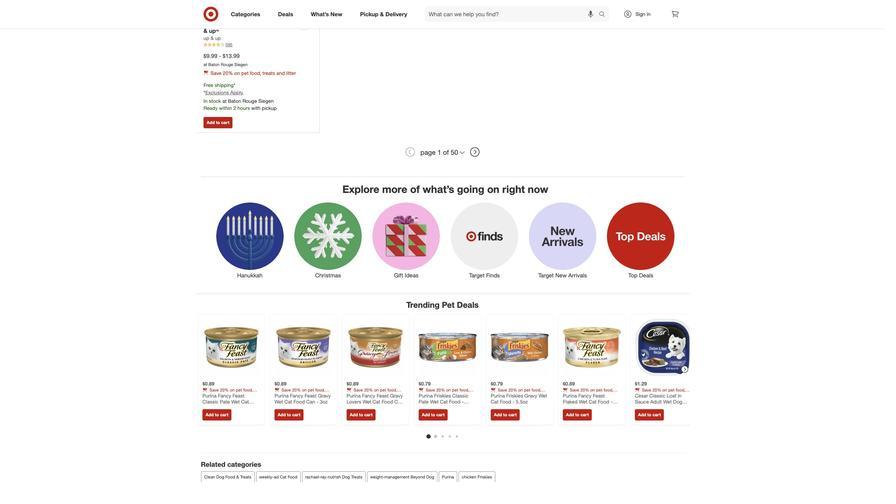 Task type: vqa. For each thing, say whether or not it's contained in the screenshot.
rightmost '&'
no



Task type: locate. For each thing, give the bounding box(es) containing it.
cart down "purina fancy feast gravy lovers wet cat food can - 3oz"
[[364, 412, 373, 417]]

stock
[[209, 98, 221, 104]]

top deals
[[629, 272, 654, 279]]

at
[[204, 62, 207, 67], [223, 98, 227, 104]]

0 horizontal spatial 5.5oz
[[419, 405, 431, 411]]

1 horizontal spatial $0.79
[[491, 381, 503, 387]]

up inside 'scented clumping cat litter - up & up™'
[[286, 19, 292, 26]]

litter for purina fancy feast gravy wet cat food can - 3oz
[[295, 393, 303, 398]]

deals right top
[[640, 272, 654, 279]]

add down purina friskies classic pate wet cat food - 5.5oz
[[422, 412, 430, 417]]

1 horizontal spatial rouge
[[243, 98, 257, 104]]

1 treats from the left
[[240, 475, 251, 480]]

and for purina friskies gravy wet cat food - 5.5oz
[[503, 393, 510, 398]]

- inside 'purina fancy feast gravy wet cat food can - 3oz'
[[317, 399, 319, 405]]

chicken friskies link
[[459, 472, 496, 482]]

sauce
[[635, 399, 649, 405]]

1 feast from the left
[[233, 393, 245, 399]]

purina for purina friskies gravy wet cat food - 5.5oz
[[491, 393, 505, 399]]

pate
[[220, 399, 230, 405], [419, 399, 429, 405]]

1 target from the left
[[470, 272, 485, 279]]

2 vertical spatial deals
[[457, 300, 479, 310]]

to down purina friskies gravy wet cat food - 5.5oz
[[503, 412, 508, 417]]

friskies for cat
[[434, 393, 451, 399]]

0 vertical spatial in
[[647, 11, 651, 17]]

& left up™
[[204, 27, 208, 34]]

add for purina fancy feast flaked wet cat food - 3oz can
[[566, 412, 574, 417]]

baton inside free shipping * * exclusions apply. in stock at  baton rouge siegen ready within 2 hours with pickup
[[228, 98, 241, 104]]

of right more
[[411, 183, 420, 196]]

deals up litter
[[278, 10, 293, 18]]

- inside the $9.99 - $13.99 at baton rouge siegen
[[219, 53, 221, 60]]

add for purina friskies gravy wet cat food - 5.5oz
[[494, 412, 502, 417]]

friskies for food
[[507, 393, 523, 399]]

gravy for can
[[390, 393, 403, 399]]

0 vertical spatial *
[[234, 82, 236, 88]]

purina fancy feast gravy wet cat food can - 3oz image
[[275, 318, 333, 376], [275, 318, 333, 376]]

add to cart for purina friskies classic pate wet cat food - 5.5oz
[[422, 412, 445, 417]]

$0.89 up lovers
[[347, 381, 359, 387]]

1 vertical spatial in
[[678, 393, 682, 399]]

add down purina friskies gravy wet cat food - 5.5oz
[[494, 412, 502, 417]]

friskies
[[434, 393, 451, 399], [507, 393, 523, 399], [478, 475, 492, 480]]

3oz
[[320, 399, 328, 405], [229, 405, 237, 411], [350, 405, 358, 411], [563, 405, 571, 411]]

0 horizontal spatial new
[[331, 10, 343, 18]]

target finds
[[470, 272, 500, 279]]

new left 'arrivals' on the right bottom
[[556, 272, 567, 279]]

fancy inside purina fancy feast classic pate wet cat food can - 3oz
[[218, 393, 231, 399]]

3oz inside purina fancy feast flaked wet cat food - 3oz can
[[563, 405, 571, 411]]

litter
[[286, 70, 296, 76], [223, 393, 231, 398], [295, 393, 303, 398], [367, 393, 375, 398], [439, 393, 448, 398], [511, 393, 520, 398], [584, 393, 592, 398], [656, 393, 664, 398]]

1 vertical spatial 5.5oz
[[419, 405, 431, 411]]

deals right "pet"
[[457, 300, 479, 310]]

0 horizontal spatial $0.79
[[419, 381, 431, 387]]

add down sauce
[[639, 412, 647, 417]]

add to cart button for purina friskies classic pate wet cat food - 5.5oz
[[419, 409, 448, 421]]

nutrish
[[328, 475, 341, 480]]

3 gravy from the left
[[525, 393, 538, 399]]

0 horizontal spatial siegen
[[235, 62, 248, 67]]

1 horizontal spatial friskies
[[478, 475, 492, 480]]

cesar classic loaf in sauce adult wet dog food - 3.5oz image
[[635, 318, 693, 376], [635, 318, 693, 376]]

cat
[[255, 19, 264, 26], [241, 399, 249, 405], [285, 399, 292, 405], [373, 399, 380, 405], [440, 399, 448, 405], [491, 399, 499, 405], [589, 399, 597, 405], [280, 475, 287, 480]]

food inside purina friskies gravy wet cat food - 5.5oz
[[500, 399, 512, 405]]

pate inside purina fancy feast classic pate wet cat food can - 3oz
[[220, 399, 230, 405]]

2 $0.79 from the left
[[491, 381, 503, 387]]

add to cart button for purina fancy feast gravy lovers wet cat food can - 3oz
[[347, 409, 376, 421]]

0 horizontal spatial classic
[[202, 399, 219, 405]]

1 fancy from the left
[[218, 393, 231, 399]]

weight-management beyond dog link
[[367, 472, 438, 482]]

cat inside 'scented clumping cat litter - up & up™'
[[255, 19, 264, 26]]

gift
[[394, 272, 404, 279]]

to down 'purina fancy feast gravy wet cat food can - 3oz'
[[287, 412, 291, 417]]

0 vertical spatial rouge
[[221, 62, 233, 67]]

target finds link
[[446, 201, 524, 280]]

up
[[286, 19, 292, 26], [204, 35, 209, 41], [215, 35, 221, 41]]

scented
[[204, 19, 226, 26]]

of
[[444, 148, 449, 156], [411, 183, 420, 196]]

treats down categories
[[240, 475, 251, 480]]

siegen down $13.99
[[235, 62, 248, 67]]

sign
[[636, 11, 646, 17]]

cat inside purina friskies gravy wet cat food - 5.5oz
[[491, 399, 499, 405]]

pickup
[[360, 10, 379, 18]]

of for more
[[411, 183, 420, 196]]

target
[[470, 272, 485, 279], [539, 272, 554, 279]]

to down purina friskies classic pate wet cat food - 5.5oz
[[431, 412, 435, 417]]

$0.89 for purina fancy feast gravy lovers wet cat food can - 3oz
[[347, 381, 359, 387]]

treats for purina friskies gravy wet cat food - 5.5oz
[[491, 393, 502, 398]]

free
[[204, 82, 214, 88]]

purina inside purina fancy feast classic pate wet cat food can - 3oz
[[202, 393, 217, 399]]

classic
[[453, 393, 469, 399], [650, 393, 666, 399], [202, 399, 219, 405]]

cart for purina fancy feast flaked wet cat food - 3oz can
[[581, 412, 589, 417]]

weekly-ad cat food link
[[256, 472, 301, 482]]

$0.89 up purina fancy feast classic pate wet cat food can - 3oz
[[202, 381, 215, 387]]

weekly-ad cat food
[[259, 475, 297, 480]]

to down 3.5oz
[[648, 412, 652, 417]]

purina for purina fancy feast flaked wet cat food - 3oz can
[[563, 393, 577, 399]]

0 horizontal spatial friskies
[[434, 393, 451, 399]]

cesar
[[635, 393, 648, 399]]

1 horizontal spatial treats
[[351, 475, 363, 480]]

add down lovers
[[350, 412, 358, 417]]

rouge inside free shipping * * exclusions apply. in stock at  baton rouge siegen ready within 2 hours with pickup
[[243, 98, 257, 104]]

cat inside "purina fancy feast gravy lovers wet cat food can - 3oz"
[[373, 399, 380, 405]]

0 horizontal spatial treats
[[240, 475, 251, 480]]

at inside free shipping * * exclusions apply. in stock at  baton rouge siegen ready within 2 hours with pickup
[[223, 98, 227, 104]]

on for purina friskies classic pate wet cat food - 5.5oz
[[446, 387, 451, 393]]

1 horizontal spatial new
[[556, 272, 567, 279]]

classic inside purina fancy feast classic pate wet cat food can - 3oz
[[202, 399, 219, 405]]

ideas
[[405, 272, 419, 279]]

cart down 'purina fancy feast gravy wet cat food can - 3oz'
[[292, 412, 301, 417]]

feast inside purina fancy feast classic pate wet cat food can - 3oz
[[233, 393, 245, 399]]

litter for cesar classic loaf in sauce adult wet dog food - 3.5oz
[[656, 393, 664, 398]]

add to cart down 3.5oz
[[639, 412, 661, 417]]

management
[[385, 475, 410, 480]]

can inside 'purina fancy feast gravy wet cat food can - 3oz'
[[306, 399, 315, 405]]

feast inside "purina fancy feast gravy lovers wet cat food can - 3oz"
[[377, 393, 389, 399]]

add for purina friskies classic pate wet cat food - 5.5oz
[[422, 412, 430, 417]]

food, for purina fancy feast gravy wet cat food can - 3oz
[[315, 387, 325, 393]]

litter for purina friskies classic pate wet cat food - 5.5oz
[[439, 393, 448, 398]]

1 horizontal spatial siegen
[[259, 98, 274, 104]]

0 vertical spatial deals
[[278, 10, 293, 18]]

cart down purina fancy feast classic pate wet cat food can - 3oz
[[220, 412, 228, 417]]

1 horizontal spatial target
[[539, 272, 554, 279]]

to for purina fancy feast gravy lovers wet cat food can - 3oz
[[359, 412, 363, 417]]

add to cart down 'purina fancy feast gravy wet cat food can - 3oz'
[[278, 412, 301, 417]]

at down $9.99
[[204, 62, 207, 67]]

and
[[277, 70, 285, 76], [214, 393, 222, 398], [287, 393, 294, 398], [359, 393, 366, 398], [431, 393, 438, 398], [503, 393, 510, 398], [575, 393, 582, 398], [647, 393, 654, 398]]

4 fancy from the left
[[579, 393, 592, 399]]

1 $0.79 from the left
[[419, 381, 431, 387]]

&
[[380, 10, 384, 18], [204, 27, 208, 34], [211, 35, 214, 41], [236, 475, 239, 480]]

flaked
[[563, 399, 578, 405]]

new inside "link"
[[331, 10, 343, 18]]

1 vertical spatial *
[[204, 89, 205, 95]]

2 horizontal spatial deals
[[640, 272, 654, 279]]

2 fancy from the left
[[290, 393, 303, 399]]

on
[[235, 70, 240, 76], [488, 183, 500, 196], [230, 387, 235, 393], [302, 387, 307, 393], [374, 387, 379, 393], [446, 387, 451, 393], [519, 387, 523, 393], [591, 387, 596, 393], [663, 387, 668, 393]]

purina inside 'purina fancy feast gravy wet cat food can - 3oz'
[[275, 393, 289, 399]]

$0.89 up 'purina fancy feast gravy wet cat food can - 3oz'
[[275, 381, 287, 387]]

loaf
[[667, 393, 677, 399]]

purina link
[[439, 472, 457, 482]]

rouge down $13.99
[[221, 62, 233, 67]]

0 horizontal spatial baton
[[209, 62, 220, 67]]

in right sign
[[647, 11, 651, 17]]

* up the apply.
[[234, 82, 236, 88]]

cart for purina friskies classic pate wet cat food - 5.5oz
[[437, 412, 445, 417]]

1 vertical spatial of
[[411, 183, 420, 196]]

fancy inside "purina fancy feast gravy lovers wet cat food can - 3oz"
[[362, 393, 375, 399]]

1 vertical spatial baton
[[228, 98, 241, 104]]

purina fancy feast gravy lovers wet cat food can - 3oz image
[[347, 318, 405, 376], [347, 318, 405, 376]]

0 vertical spatial siegen
[[235, 62, 248, 67]]

baton up 2
[[228, 98, 241, 104]]

- inside purina friskies classic pate wet cat food - 5.5oz
[[462, 399, 464, 405]]

target left finds
[[470, 272, 485, 279]]

& inside 'scented clumping cat litter - up & up™'
[[204, 27, 208, 34]]

1 horizontal spatial gravy
[[390, 393, 403, 399]]

- inside purina fancy feast classic pate wet cat food can - 3oz
[[225, 405, 227, 411]]

2 feast from the left
[[305, 393, 317, 399]]

purina for purina
[[442, 475, 454, 480]]

1 $0.89 from the left
[[202, 381, 215, 387]]

2 gravy from the left
[[390, 393, 403, 399]]

treats for purina fancy feast gravy wet cat food can - 3oz
[[275, 393, 285, 398]]

friskies inside purina friskies classic pate wet cat food - 5.5oz
[[434, 393, 451, 399]]

purina fancy feast flaked wet cat food - 3oz can image
[[563, 318, 621, 376], [563, 318, 621, 376]]

2 horizontal spatial up
[[286, 19, 292, 26]]

1 vertical spatial new
[[556, 272, 567, 279]]

1 horizontal spatial baton
[[228, 98, 241, 104]]

finds
[[487, 272, 500, 279]]

purina inside purina friskies classic pate wet cat food - 5.5oz
[[419, 393, 433, 399]]

0 horizontal spatial pate
[[220, 399, 230, 405]]

$0.89
[[202, 381, 215, 387], [275, 381, 287, 387], [347, 381, 359, 387], [563, 381, 575, 387]]

add to cart down purina friskies classic pate wet cat food - 5.5oz
[[422, 412, 445, 417]]

gift ideas link
[[368, 201, 446, 280]]

5.5oz inside purina friskies gravy wet cat food - 5.5oz
[[516, 399, 528, 405]]

add to cart down within
[[207, 120, 230, 125]]

purina fancy feast classic pate wet cat food can - 3oz image
[[202, 318, 260, 376], [202, 318, 260, 376]]

at up within
[[223, 98, 227, 104]]

on for purina fancy feast classic pate wet cat food can - 3oz
[[230, 387, 235, 393]]

3 feast from the left
[[377, 393, 389, 399]]

2 horizontal spatial gravy
[[525, 393, 538, 399]]

of right 1
[[444, 148, 449, 156]]

add down the ready
[[207, 120, 215, 125]]

2 pate from the left
[[419, 399, 429, 405]]

20% for purina fancy feast gravy lovers wet cat food can - 3oz
[[364, 387, 373, 393]]

1 horizontal spatial of
[[444, 148, 449, 156]]

lovers
[[347, 399, 361, 405]]

cart down within
[[221, 120, 230, 125]]

save 20% on pet food, treats and litter for purina fancy feast flaked wet cat food - 3oz can
[[563, 387, 614, 398]]

1 vertical spatial siegen
[[259, 98, 274, 104]]

target new arrivals
[[539, 272, 588, 279]]

1 horizontal spatial 5.5oz
[[516, 399, 528, 405]]

cart down purina friskies classic pate wet cat food - 5.5oz
[[437, 412, 445, 417]]

fancy inside 'purina fancy feast gravy wet cat food can - 3oz'
[[290, 393, 303, 399]]

in right loaf
[[678, 393, 682, 399]]

friskies inside purina friskies gravy wet cat food - 5.5oz
[[507, 393, 523, 399]]

save 20% on pet food, treats and litter
[[211, 70, 296, 76], [202, 387, 253, 398], [275, 387, 325, 398], [347, 387, 397, 398], [419, 387, 469, 398], [491, 387, 542, 398], [563, 387, 614, 398], [635, 387, 686, 398]]

2 horizontal spatial classic
[[650, 393, 666, 399]]

food, for purina friskies gravy wet cat food - 5.5oz
[[532, 387, 542, 393]]

1 pate from the left
[[220, 399, 230, 405]]

up & up link
[[204, 35, 221, 42]]

to down lovers
[[359, 412, 363, 417]]

1 horizontal spatial up
[[215, 35, 221, 41]]

to for purina friskies classic pate wet cat food - 5.5oz
[[431, 412, 435, 417]]

cat inside purina friskies classic pate wet cat food - 5.5oz
[[440, 399, 448, 405]]

1 vertical spatial at
[[223, 98, 227, 104]]

baton
[[209, 62, 220, 67], [228, 98, 241, 104]]

fancy inside purina fancy feast flaked wet cat food - 3oz can
[[579, 393, 592, 399]]

litter for purina fancy feast gravy lovers wet cat food can - 3oz
[[367, 393, 375, 398]]

0 vertical spatial baton
[[209, 62, 220, 67]]

feast for purina fancy feast gravy lovers wet cat food can - 3oz
[[377, 393, 389, 399]]

clean
[[204, 475, 215, 480]]

save 20% on pet food, treats and litter for purina friskies classic pate wet cat food - 5.5oz
[[419, 387, 469, 398]]

- inside purina friskies gravy wet cat food - 5.5oz
[[513, 399, 515, 405]]

4 $0.89 from the left
[[563, 381, 575, 387]]

food inside purina fancy feast classic pate wet cat food can - 3oz
[[202, 405, 214, 411]]

$0.89 for purina fancy feast gravy wet cat food can - 3oz
[[275, 381, 287, 387]]

- inside cesar classic loaf in sauce adult wet dog food - 3.5oz
[[648, 405, 650, 411]]

* down free
[[204, 89, 205, 95]]

0 vertical spatial at
[[204, 62, 207, 67]]

clean dog food & treats
[[204, 475, 251, 480]]

food inside 'purina fancy feast gravy wet cat food can - 3oz'
[[294, 399, 305, 405]]

treats left weight-
[[351, 475, 363, 480]]

4 feast from the left
[[593, 393, 605, 399]]

to down purina fancy feast classic pate wet cat food can - 3oz
[[215, 412, 219, 417]]

1 vertical spatial rouge
[[243, 98, 257, 104]]

$0.79 up purina friskies classic pate wet cat food - 5.5oz
[[419, 381, 431, 387]]

dog down loaf
[[674, 399, 683, 405]]

3 fancy from the left
[[362, 393, 375, 399]]

add down flaked at bottom right
[[566, 412, 574, 417]]

scented clumping cat litter - up & up™ image
[[204, 0, 313, 15], [204, 0, 313, 15]]

right
[[503, 183, 525, 196]]

purina
[[202, 393, 217, 399], [275, 393, 289, 399], [347, 393, 361, 399], [419, 393, 433, 399], [491, 393, 505, 399], [563, 393, 577, 399], [442, 475, 454, 480]]

target left 'arrivals' on the right bottom
[[539, 272, 554, 279]]

new right what's
[[331, 10, 343, 18]]

0 vertical spatial of
[[444, 148, 449, 156]]

food, for purina fancy feast classic pate wet cat food can - 3oz
[[243, 387, 253, 393]]

$0.79 up purina friskies gravy wet cat food - 5.5oz
[[491, 381, 503, 387]]

1 horizontal spatial pate
[[419, 399, 429, 405]]

$9.99
[[204, 53, 218, 60]]

add to cart down flaked at bottom right
[[566, 412, 589, 417]]

purina inside purina friskies gravy wet cat food - 5.5oz
[[491, 393, 505, 399]]

to for purina fancy feast gravy wet cat food can - 3oz
[[287, 412, 291, 417]]

rouge up hours
[[243, 98, 257, 104]]

gift ideas
[[394, 272, 419, 279]]

1 horizontal spatial classic
[[453, 393, 469, 399]]

litter
[[266, 19, 280, 26]]

treats for rachael-ray-nutrish dog treats
[[351, 475, 363, 480]]

add to cart for purina friskies gravy wet cat food - 5.5oz
[[494, 412, 517, 417]]

purina friskies gravy wet cat food - 5.5oz image
[[491, 318, 549, 376], [491, 318, 549, 376]]

*
[[234, 82, 236, 88], [204, 89, 205, 95]]

add to cart for purina fancy feast gravy lovers wet cat food can - 3oz
[[350, 412, 373, 417]]

purina inside purina link
[[442, 475, 454, 480]]

add to cart down purina friskies gravy wet cat food - 5.5oz
[[494, 412, 517, 417]]

weight-management beyond dog
[[370, 475, 434, 480]]

on for purina friskies gravy wet cat food - 5.5oz
[[519, 387, 523, 393]]

gravy inside 'purina fancy feast gravy wet cat food can - 3oz'
[[318, 393, 331, 399]]

wet inside purina fancy feast classic pate wet cat food can - 3oz
[[231, 399, 240, 405]]

0 horizontal spatial target
[[470, 272, 485, 279]]

0 horizontal spatial of
[[411, 183, 420, 196]]

add to cart
[[207, 120, 230, 125], [206, 412, 228, 417], [278, 412, 301, 417], [350, 412, 373, 417], [422, 412, 445, 417], [494, 412, 517, 417], [566, 412, 589, 417], [639, 412, 661, 417]]

pet for purina fancy feast classic pate wet cat food can - 3oz
[[236, 387, 242, 393]]

1 horizontal spatial at
[[223, 98, 227, 104]]

litter for purina fancy feast flaked wet cat food - 3oz can
[[584, 393, 592, 398]]

$0.79 for purina friskies gravy wet cat food - 5.5oz
[[491, 381, 503, 387]]

to down flaked at bottom right
[[576, 412, 580, 417]]

2 treats from the left
[[351, 475, 363, 480]]

What can we help you find? suggestions appear below search field
[[425, 6, 601, 22]]

0 horizontal spatial rouge
[[221, 62, 233, 67]]

of inside dropdown button
[[444, 148, 449, 156]]

add for purina fancy feast gravy wet cat food can - 3oz
[[278, 412, 286, 417]]

20% for purina fancy feast flaked wet cat food - 3oz can
[[581, 387, 590, 393]]

$0.89 up flaked at bottom right
[[563, 381, 575, 387]]

within
[[219, 105, 232, 111]]

scented clumping cat litter - up & up™ link
[[204, 19, 296, 35]]

food, for purina fancy feast gravy lovers wet cat food can - 3oz
[[388, 387, 397, 393]]

1 horizontal spatial *
[[234, 82, 236, 88]]

in inside cesar classic loaf in sauce adult wet dog food - 3.5oz
[[678, 393, 682, 399]]

1 gravy from the left
[[318, 393, 331, 399]]

cart down purina friskies gravy wet cat food - 5.5oz
[[509, 412, 517, 417]]

1 horizontal spatial in
[[678, 393, 682, 399]]

free shipping * * exclusions apply. in stock at  baton rouge siegen ready within 2 hours with pickup
[[204, 82, 277, 111]]

can
[[306, 399, 315, 405], [395, 399, 403, 405], [215, 405, 224, 411], [572, 405, 581, 411]]

treats for purina fancy feast classic pate wet cat food can - 3oz
[[202, 393, 213, 398]]

food inside cesar classic loaf in sauce adult wet dog food - 3.5oz
[[635, 405, 647, 411]]

purina inside purina fancy feast flaked wet cat food - 3oz can
[[563, 393, 577, 399]]

add to cart down lovers
[[350, 412, 373, 417]]

purina friskies classic pate wet cat food - 5.5oz image
[[419, 318, 477, 376], [419, 318, 477, 376]]

purina inside "purina fancy feast gravy lovers wet cat food can - 3oz"
[[347, 393, 361, 399]]

0 vertical spatial 5.5oz
[[516, 399, 528, 405]]

2 target from the left
[[539, 272, 554, 279]]

0 vertical spatial new
[[331, 10, 343, 18]]

0 horizontal spatial gravy
[[318, 393, 331, 399]]

cart down 3.5oz
[[653, 412, 661, 417]]

$0.79 for purina friskies classic pate wet cat food - 5.5oz
[[419, 381, 431, 387]]

2 $0.89 from the left
[[275, 381, 287, 387]]

add down 'purina fancy feast gravy wet cat food can - 3oz'
[[278, 412, 286, 417]]

gravy inside "purina fancy feast gravy lovers wet cat food can - 3oz"
[[390, 393, 403, 399]]

feast inside purina fancy feast flaked wet cat food - 3oz can
[[593, 393, 605, 399]]

pet for purina friskies classic pate wet cat food - 5.5oz
[[452, 387, 459, 393]]

add for purina fancy feast gravy lovers wet cat food can - 3oz
[[350, 412, 358, 417]]

-
[[282, 19, 284, 26], [219, 53, 221, 60], [317, 399, 319, 405], [462, 399, 464, 405], [513, 399, 515, 405], [611, 399, 613, 405], [225, 405, 227, 411], [347, 405, 349, 411], [648, 405, 650, 411]]

and for purina fancy feast gravy lovers wet cat food can - 3oz
[[359, 393, 366, 398]]

siegen up pickup on the top of page
[[259, 98, 274, 104]]

save for cesar classic loaf in sauce adult wet dog food - 3.5oz
[[642, 387, 652, 393]]

20% for purina friskies gravy wet cat food - 5.5oz
[[509, 387, 517, 393]]

fancy
[[218, 393, 231, 399], [290, 393, 303, 399], [362, 393, 375, 399], [579, 393, 592, 399]]

save for purina fancy feast gravy wet cat food can - 3oz
[[282, 387, 291, 393]]

feast for purina fancy feast gravy wet cat food can - 3oz
[[305, 393, 317, 399]]

0 horizontal spatial in
[[647, 11, 651, 17]]

2 horizontal spatial friskies
[[507, 393, 523, 399]]

feast for purina fancy feast flaked wet cat food - 3oz can
[[593, 393, 605, 399]]

add down purina fancy feast classic pate wet cat food can - 3oz
[[206, 412, 214, 417]]

baton down $9.99
[[209, 62, 220, 67]]

1 vertical spatial deals
[[640, 272, 654, 279]]

add to cart down purina fancy feast classic pate wet cat food can - 3oz
[[206, 412, 228, 417]]

0 horizontal spatial at
[[204, 62, 207, 67]]

1 horizontal spatial deals
[[457, 300, 479, 310]]

cart down purina fancy feast flaked wet cat food - 3oz can
[[581, 412, 589, 417]]

3 $0.89 from the left
[[347, 381, 359, 387]]

new for what's
[[331, 10, 343, 18]]

feast inside 'purina fancy feast gravy wet cat food can - 3oz'
[[305, 393, 317, 399]]



Task type: describe. For each thing, give the bounding box(es) containing it.
fancy for purina fancy feast gravy lovers wet cat food can - 3oz
[[362, 393, 375, 399]]

arrivals
[[569, 272, 588, 279]]

add for cesar classic loaf in sauce adult wet dog food - 3.5oz
[[639, 412, 647, 417]]

up & up
[[204, 35, 221, 41]]

pate inside purina friskies classic pate wet cat food - 5.5oz
[[419, 399, 429, 405]]

now
[[528, 183, 549, 196]]

in
[[204, 98, 208, 104]]

and for purina fancy feast classic pate wet cat food can - 3oz
[[214, 393, 222, 398]]

trending
[[407, 300, 440, 310]]

can inside purina fancy feast flaked wet cat food - 3oz can
[[572, 405, 581, 411]]

& down up™
[[211, 35, 214, 41]]

shipping
[[215, 82, 234, 88]]

to for purina fancy feast flaked wet cat food - 3oz can
[[576, 412, 580, 417]]

hours
[[238, 105, 250, 111]]

and for purina friskies classic pate wet cat food - 5.5oz
[[431, 393, 438, 398]]

wet inside cesar classic loaf in sauce adult wet dog food - 3.5oz
[[664, 399, 672, 405]]

food inside purina fancy feast flaked wet cat food - 3oz can
[[598, 399, 610, 405]]

apply.
[[230, 89, 244, 95]]

dog right beyond in the bottom of the page
[[427, 475, 434, 480]]

deals link
[[272, 6, 302, 22]]

add to cart for purina fancy feast gravy wet cat food can - 3oz
[[278, 412, 301, 417]]

related categories
[[201, 460, 261, 469]]

siegen inside free shipping * * exclusions apply. in stock at  baton rouge siegen ready within 2 hours with pickup
[[259, 98, 274, 104]]

trending pet deals
[[407, 300, 479, 310]]

cart for cesar classic loaf in sauce adult wet dog food - 3.5oz
[[653, 412, 661, 417]]

pickup & delivery
[[360, 10, 408, 18]]

pickup
[[262, 105, 277, 111]]

add to cart for purina fancy feast flaked wet cat food - 3oz can
[[566, 412, 589, 417]]

- inside 'scented clumping cat litter - up & up™'
[[282, 19, 284, 26]]

with
[[252, 105, 261, 111]]

related
[[201, 460, 226, 469]]

purina fancy feast classic pate wet cat food can - 3oz
[[202, 393, 249, 411]]

baton inside the $9.99 - $13.99 at baton rouge siegen
[[209, 62, 220, 67]]

fancy for purina fancy feast gravy wet cat food can - 3oz
[[290, 393, 303, 399]]

20% for purina fancy feast classic pate wet cat food can - 3oz
[[220, 387, 229, 393]]

wet inside "purina fancy feast gravy lovers wet cat food can - 3oz"
[[363, 399, 371, 405]]

wet inside purina friskies gravy wet cat food - 5.5oz
[[539, 393, 548, 399]]

save 20% on pet food, treats and litter for cesar classic loaf in sauce adult wet dog food - 3.5oz
[[635, 387, 686, 398]]

& right pickup
[[380, 10, 384, 18]]

search
[[596, 11, 613, 18]]

more
[[383, 183, 408, 196]]

can inside "purina fancy feast gravy lovers wet cat food can - 3oz"
[[395, 399, 403, 405]]

purina friskies gravy wet cat food - 5.5oz
[[491, 393, 548, 405]]

0 horizontal spatial *
[[204, 89, 205, 95]]

- inside "purina fancy feast gravy lovers wet cat food can - 3oz"
[[347, 405, 349, 411]]

cart for purina fancy feast gravy wet cat food can - 3oz
[[292, 412, 301, 417]]

5.5oz inside purina friskies classic pate wet cat food - 5.5oz
[[419, 405, 431, 411]]

2
[[234, 105, 236, 111]]

food inside purina friskies classic pate wet cat food - 5.5oz
[[449, 399, 461, 405]]

cat inside purina fancy feast flaked wet cat food - 3oz can
[[589, 399, 597, 405]]

purina for purina fancy feast gravy wet cat food can - 3oz
[[275, 393, 289, 399]]

hanukkah link
[[211, 201, 289, 280]]

purina for purina fancy feast classic pate wet cat food can - 3oz
[[202, 393, 217, 399]]

weight-
[[370, 475, 385, 480]]

dog right nutrish
[[342, 475, 350, 480]]

weekly-
[[259, 475, 274, 480]]

going
[[457, 183, 485, 196]]

what's new
[[311, 10, 343, 18]]

to for purina fancy feast classic pate wet cat food can - 3oz
[[215, 412, 219, 417]]

pet
[[442, 300, 455, 310]]

595
[[226, 42, 233, 48]]

ad
[[274, 475, 279, 480]]

classic inside purina friskies classic pate wet cat food - 5.5oz
[[453, 393, 469, 399]]

litter for purina fancy feast classic pate wet cat food can - 3oz
[[223, 393, 231, 398]]

of for 1
[[444, 148, 449, 156]]

save 20% on pet food, treats and litter for purina fancy feast gravy wet cat food can - 3oz
[[275, 387, 325, 398]]

3oz inside "purina fancy feast gravy lovers wet cat food can - 3oz"
[[350, 405, 358, 411]]

add for purina fancy feast classic pate wet cat food can - 3oz
[[206, 412, 214, 417]]

on for purina fancy feast gravy wet cat food can - 3oz
[[302, 387, 307, 393]]

$0.89 for purina fancy feast classic pate wet cat food can - 3oz
[[202, 381, 215, 387]]

pet for purina fancy feast gravy lovers wet cat food can - 3oz
[[380, 387, 386, 393]]

treats for purina fancy feast flaked wet cat food - 3oz can
[[563, 393, 574, 398]]

cart for purina friskies gravy wet cat food - 5.5oz
[[509, 412, 517, 417]]

$13.99
[[223, 53, 240, 60]]

save for purina friskies gravy wet cat food - 5.5oz
[[498, 387, 507, 393]]

food, for purina fancy feast flaked wet cat food - 3oz can
[[604, 387, 614, 393]]

pet for purina fancy feast gravy wet cat food can - 3oz
[[308, 387, 314, 393]]

chicken friskies
[[462, 475, 492, 480]]

cart for purina fancy feast classic pate wet cat food can - 3oz
[[220, 412, 228, 417]]

food inside "purina fancy feast gravy lovers wet cat food can - 3oz"
[[382, 399, 393, 405]]

rouge inside the $9.99 - $13.99 at baton rouge siegen
[[221, 62, 233, 67]]

categories
[[227, 460, 261, 469]]

ray-
[[321, 475, 328, 480]]

christmas link
[[289, 201, 368, 280]]

pet for purina friskies gravy wet cat food - 5.5oz
[[525, 387, 531, 393]]

3.5oz
[[651, 405, 663, 411]]

to down the ready
[[216, 120, 220, 125]]

cesar classic loaf in sauce adult wet dog food - 3.5oz
[[635, 393, 683, 411]]

dog right the 'clean' at the left of page
[[216, 475, 224, 480]]

gravy inside purina friskies gravy wet cat food - 5.5oz
[[525, 393, 538, 399]]

categories link
[[225, 6, 269, 22]]

rachael-ray-nutrish dog treats
[[305, 475, 363, 480]]

top deals link
[[602, 201, 681, 280]]

exclusions apply. button
[[205, 89, 244, 96]]

dog inside cesar classic loaf in sauce adult wet dog food - 3.5oz
[[674, 399, 683, 405]]

treats for cesar classic loaf in sauce adult wet dog food - 3.5oz
[[635, 393, 646, 398]]

treats for purina fancy feast gravy lovers wet cat food can - 3oz
[[347, 393, 358, 398]]

to for purina friskies gravy wet cat food - 5.5oz
[[503, 412, 508, 417]]

20% for purina fancy feast gravy wet cat food can - 3oz
[[292, 387, 301, 393]]

add to cart for purina fancy feast classic pate wet cat food can - 3oz
[[206, 412, 228, 417]]

and for purina fancy feast gravy wet cat food can - 3oz
[[287, 393, 294, 398]]

purina fancy feast gravy lovers wet cat food can - 3oz
[[347, 393, 403, 411]]

on for purina fancy feast gravy lovers wet cat food can - 3oz
[[374, 387, 379, 393]]

save for purina fancy feast flaked wet cat food - 3oz can
[[570, 387, 580, 393]]

sign in
[[636, 11, 651, 17]]

beyond
[[411, 475, 425, 480]]

target new arrivals link
[[524, 201, 602, 280]]

target for target finds
[[470, 272, 485, 279]]

0 horizontal spatial up
[[204, 35, 209, 41]]

save 20% on pet food, treats and litter for purina fancy feast gravy lovers wet cat food can - 3oz
[[347, 387, 397, 398]]

fancy for purina fancy feast flaked wet cat food - 3oz can
[[579, 393, 592, 399]]

20% for purina friskies classic pate wet cat food - 5.5oz
[[436, 387, 445, 393]]

50
[[451, 148, 459, 156]]

what's
[[311, 10, 329, 18]]

target for target new arrivals
[[539, 272, 554, 279]]

cart for purina fancy feast gravy lovers wet cat food can - 3oz
[[364, 412, 373, 417]]

& down related categories
[[236, 475, 239, 480]]

on for purina fancy feast flaked wet cat food - 3oz can
[[591, 387, 596, 393]]

search button
[[596, 6, 613, 23]]

save for purina fancy feast classic pate wet cat food can - 3oz
[[210, 387, 219, 393]]

hanukkah
[[237, 272, 263, 279]]

page 1 of 50 button
[[418, 144, 468, 160]]

siegen inside the $9.99 - $13.99 at baton rouge siegen
[[235, 62, 248, 67]]

scented clumping cat litter - up & up™
[[204, 19, 292, 34]]

add to cart button for purina fancy feast classic pate wet cat food can - 3oz
[[202, 409, 232, 421]]

explore
[[343, 183, 380, 196]]

20% for cesar classic loaf in sauce adult wet dog food - 3.5oz
[[653, 387, 662, 393]]

chicken
[[462, 475, 477, 480]]

delivery
[[386, 10, 408, 18]]

wet inside purina friskies classic pate wet cat food - 5.5oz
[[430, 399, 439, 405]]

cat inside purina fancy feast classic pate wet cat food can - 3oz
[[241, 399, 249, 405]]

add to cart button for purina fancy feast gravy wet cat food can - 3oz
[[275, 409, 304, 421]]

rachael-ray-nutrish dog treats link
[[302, 472, 366, 482]]

3oz inside 'purina fancy feast gravy wet cat food can - 3oz'
[[320, 399, 328, 405]]

cat inside 'purina fancy feast gravy wet cat food can - 3oz'
[[285, 399, 292, 405]]

explore more of what's going on right now
[[343, 183, 549, 196]]

$0.89 for purina fancy feast flaked wet cat food - 3oz can
[[563, 381, 575, 387]]

add to cart button for purina fancy feast flaked wet cat food - 3oz can
[[563, 409, 592, 421]]

add to cart for cesar classic loaf in sauce adult wet dog food - 3.5oz
[[639, 412, 661, 417]]

wet inside 'purina fancy feast gravy wet cat food can - 3oz'
[[275, 399, 283, 405]]

friskies inside 'link'
[[478, 475, 492, 480]]

gravy for -
[[318, 393, 331, 399]]

can inside purina fancy feast classic pate wet cat food can - 3oz
[[215, 405, 224, 411]]

wet inside purina fancy feast flaked wet cat food - 3oz can
[[579, 399, 588, 405]]

on for cesar classic loaf in sauce adult wet dog food - 3.5oz
[[663, 387, 668, 393]]

pet for cesar classic loaf in sauce adult wet dog food - 3.5oz
[[669, 387, 675, 393]]

ready
[[204, 105, 218, 111]]

pet for purina fancy feast flaked wet cat food - 3oz can
[[597, 387, 603, 393]]

exclusions
[[205, 89, 229, 95]]

$1.29
[[635, 381, 647, 387]]

1
[[438, 148, 442, 156]]

purina fancy feast flaked wet cat food - 3oz can
[[563, 393, 613, 411]]

purina friskies classic pate wet cat food - 5.5oz
[[419, 393, 469, 411]]

top
[[629, 272, 638, 279]]

add to cart button for purina friskies gravy wet cat food - 5.5oz
[[491, 409, 520, 421]]

clean dog food & treats link
[[201, 472, 255, 482]]

clumping
[[227, 19, 253, 26]]

595 link
[[204, 42, 313, 48]]

purina for purina fancy feast gravy lovers wet cat food can - 3oz
[[347, 393, 361, 399]]

sign in link
[[618, 6, 662, 22]]

$9.99 - $13.99 at baton rouge siegen
[[204, 53, 248, 67]]

- inside purina fancy feast flaked wet cat food - 3oz can
[[611, 399, 613, 405]]

0 horizontal spatial deals
[[278, 10, 293, 18]]

treats for purina friskies classic pate wet cat food - 5.5oz
[[419, 393, 430, 398]]

food, for cesar classic loaf in sauce adult wet dog food - 3.5oz
[[676, 387, 686, 393]]

what's new link
[[305, 6, 352, 22]]

rachael-
[[305, 475, 321, 480]]

categories
[[231, 10, 261, 18]]

feast for purina fancy feast classic pate wet cat food can - 3oz
[[233, 393, 245, 399]]

save for purina friskies classic pate wet cat food - 5.5oz
[[426, 387, 435, 393]]

3oz inside purina fancy feast classic pate wet cat food can - 3oz
[[229, 405, 237, 411]]

up™
[[209, 27, 219, 34]]

classic inside cesar classic loaf in sauce adult wet dog food - 3.5oz
[[650, 393, 666, 399]]

to for cesar classic loaf in sauce adult wet dog food - 3.5oz
[[648, 412, 652, 417]]

at inside the $9.99 - $13.99 at baton rouge siegen
[[204, 62, 207, 67]]

pickup & delivery link
[[354, 6, 416, 22]]

christmas
[[316, 272, 341, 279]]

page 1 of 50
[[421, 148, 459, 156]]

food, for purina friskies classic pate wet cat food - 5.5oz
[[460, 387, 469, 393]]

adult
[[651, 399, 662, 405]]

purina fancy feast gravy wet cat food can - 3oz
[[275, 393, 331, 405]]

new for target
[[556, 272, 567, 279]]

save 20% on pet food, treats and litter for purina friskies gravy wet cat food - 5.5oz
[[491, 387, 542, 398]]



